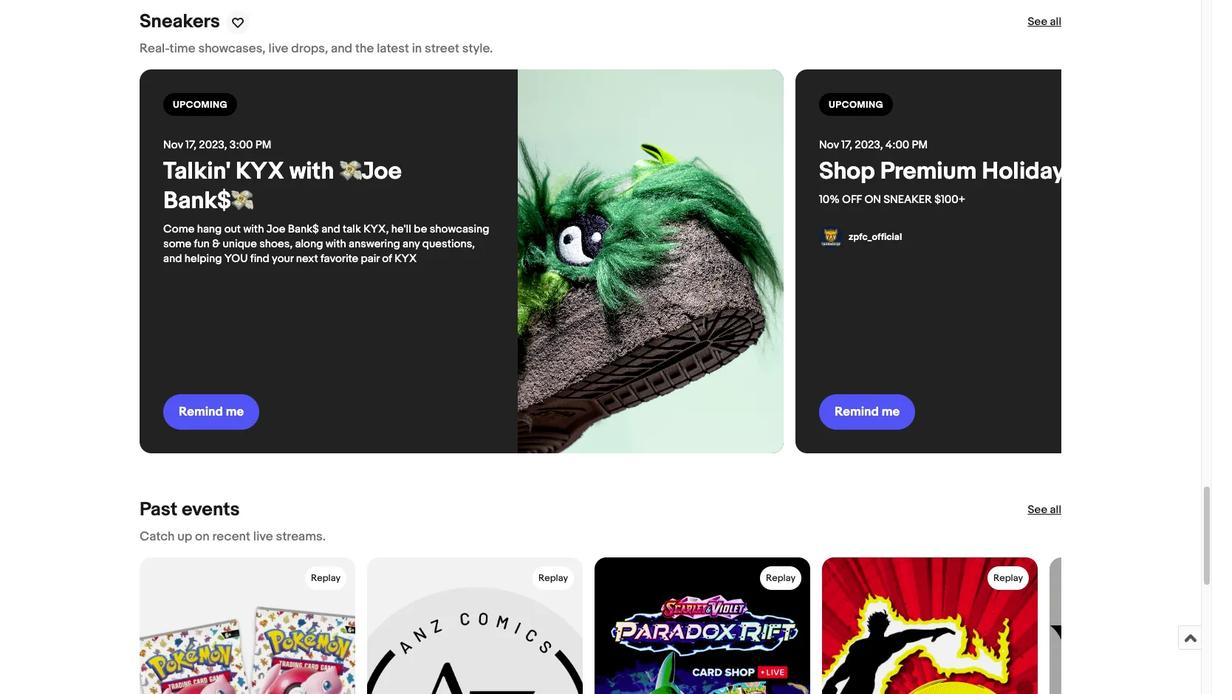 Task type: locate. For each thing, give the bounding box(es) containing it.
1 all from the top
[[1050, 15, 1061, 29]]

2 see all from the top
[[1028, 503, 1061, 517]]

1 vertical spatial kyx
[[395, 252, 417, 266]]

1 horizontal spatial remind
[[835, 405, 879, 420]]

remind me button for 10%
[[819, 395, 915, 430]]

1 nov from the left
[[163, 138, 183, 152]]

17, inside nov 17, 2023, 4:00 pm shop premium holiday deals 10% off on sneaker $100+
[[841, 138, 852, 152]]

1 vertical spatial with
[[243, 223, 264, 237]]

17, inside nov 17, 2023, 3:00 pm talkin' kyx with 💸joe bank$💸 come hang out with joe bank$ and talk kyx, he'll be showcasing some fun & unique shoes, along with answering any questions, and helping you find your next favorite pair of kyx
[[185, 138, 196, 152]]

17,
[[185, 138, 196, 152], [841, 138, 852, 152]]

0 horizontal spatial 17,
[[185, 138, 196, 152]]

kyx
[[236, 158, 284, 186], [395, 252, 417, 266]]

0 horizontal spatial me
[[226, 405, 244, 420]]

2 2023, from the left
[[855, 138, 883, 152]]

remind me button for bank$💸
[[163, 395, 259, 430]]

2 nov from the left
[[819, 138, 839, 152]]

nov 17, 2023, 4:00 pm shop premium holiday deals 10% off on sneaker $100+
[[819, 138, 1131, 207]]

1 vertical spatial see
[[1028, 503, 1048, 517]]

favorite
[[321, 252, 358, 266]]

style.
[[462, 42, 493, 56]]

0 horizontal spatial remind me button
[[163, 395, 259, 430]]

1 horizontal spatial remind me button
[[819, 395, 915, 430]]

and
[[331, 42, 352, 56], [322, 223, 340, 237], [163, 252, 182, 266]]

1 17, from the left
[[185, 138, 196, 152]]

1 horizontal spatial 17,
[[841, 138, 852, 152]]

1 horizontal spatial remind me
[[835, 405, 900, 420]]

0 horizontal spatial kyx
[[236, 158, 284, 186]]

2 remind me button from the left
[[819, 395, 915, 430]]

&
[[212, 237, 220, 251]]

3:00
[[230, 138, 253, 152]]

remind me button
[[163, 395, 259, 430], [819, 395, 915, 430]]

questions,
[[422, 237, 475, 251]]

of
[[382, 252, 392, 266]]

0 horizontal spatial remind
[[179, 405, 223, 420]]

upcoming up shop
[[829, 99, 883, 111]]

see for real-time showcases, live drops, and the latest in street style.
[[1028, 15, 1048, 29]]

live
[[268, 42, 288, 56], [253, 530, 273, 545]]

upcoming down the time
[[173, 99, 228, 111]]

2 upcoming from the left
[[829, 99, 883, 111]]

some
[[163, 237, 191, 251]]

2023, left 4:00
[[855, 138, 883, 152]]

remind
[[179, 405, 223, 420], [835, 405, 879, 420]]

pm for kyx
[[255, 138, 271, 152]]

your
[[272, 252, 294, 266]]

and left the
[[331, 42, 352, 56]]

the
[[355, 42, 374, 56]]

past events
[[140, 499, 240, 522]]

1 me from the left
[[226, 405, 244, 420]]

see all link for catch up on recent live streams.
[[1028, 503, 1061, 518]]

0 vertical spatial and
[[331, 42, 352, 56]]

catch
[[140, 530, 175, 545]]

he'll
[[391, 223, 411, 237]]

replay
[[311, 573, 341, 585], [539, 573, 568, 585], [766, 573, 796, 585], [994, 573, 1023, 585]]

see all
[[1028, 15, 1061, 29], [1028, 503, 1061, 517]]

1 pm from the left
[[255, 138, 271, 152]]

1 vertical spatial see all
[[1028, 503, 1061, 517]]

with up bank$
[[289, 158, 334, 186]]

0 vertical spatial see all link
[[1028, 15, 1061, 30]]

and down "some"
[[163, 252, 182, 266]]

pm inside nov 17, 2023, 3:00 pm talkin' kyx with 💸joe bank$💸 come hang out with joe bank$ and talk kyx, he'll be showcasing some fun & unique shoes, along with answering any questions, and helping you find your next favorite pair of kyx
[[255, 138, 271, 152]]

with up favorite
[[326, 237, 346, 251]]

17, up the talkin'
[[185, 138, 196, 152]]

shoes,
[[259, 237, 293, 251]]

0 vertical spatial see
[[1028, 15, 1048, 29]]

2023, left 3:00
[[199, 138, 227, 152]]

2023, for talkin'
[[199, 138, 227, 152]]

and left talk
[[322, 223, 340, 237]]

0 vertical spatial see all
[[1028, 15, 1061, 29]]

up
[[177, 530, 192, 545]]

pm right 3:00
[[255, 138, 271, 152]]

pm for premium
[[912, 138, 928, 152]]

0 horizontal spatial nov
[[163, 138, 183, 152]]

2 see from the top
[[1028, 503, 1048, 517]]

me for bank$💸
[[226, 405, 244, 420]]

with
[[289, 158, 334, 186], [243, 223, 264, 237], [326, 237, 346, 251]]

all
[[1050, 15, 1061, 29], [1050, 503, 1061, 517]]

recent
[[212, 530, 250, 545]]

talkin'
[[163, 158, 230, 186]]

1 horizontal spatial pm
[[912, 138, 928, 152]]

1 vertical spatial see all link
[[1028, 503, 1061, 518]]

0 horizontal spatial 2023,
[[199, 138, 227, 152]]

all for catch up on recent live streams.
[[1050, 503, 1061, 517]]

2 pm from the left
[[912, 138, 928, 152]]

nov up the talkin'
[[163, 138, 183, 152]]

pm right 4:00
[[912, 138, 928, 152]]

kyx down 3:00
[[236, 158, 284, 186]]

joe
[[266, 223, 285, 237]]

0 horizontal spatial upcoming
[[173, 99, 228, 111]]

nov inside nov 17, 2023, 3:00 pm talkin' kyx with 💸joe bank$💸 come hang out with joe bank$ and talk kyx, he'll be showcasing some fun & unique shoes, along with answering any questions, and helping you find your next favorite pair of kyx
[[163, 138, 183, 152]]

with up unique
[[243, 223, 264, 237]]

2023,
[[199, 138, 227, 152], [855, 138, 883, 152]]

upcoming
[[173, 99, 228, 111], [829, 99, 883, 111]]

2 all from the top
[[1050, 503, 1061, 517]]

1 horizontal spatial me
[[882, 405, 900, 420]]

1 upcoming from the left
[[173, 99, 228, 111]]

along
[[295, 237, 323, 251]]

1 horizontal spatial nov
[[819, 138, 839, 152]]

pm inside nov 17, 2023, 4:00 pm shop premium holiday deals 10% off on sneaker $100+
[[912, 138, 928, 152]]

2 remind me from the left
[[835, 405, 900, 420]]

1 horizontal spatial 2023,
[[855, 138, 883, 152]]

1 see all from the top
[[1028, 15, 1061, 29]]

1 see all link from the top
[[1028, 15, 1061, 30]]

talkin' kyx with 💸joe bank$💸 image
[[518, 70, 784, 454]]

answering
[[349, 237, 400, 251]]

catch up on recent live streams.
[[140, 530, 326, 545]]

upcoming for shop
[[829, 99, 883, 111]]

2023, inside nov 17, 2023, 4:00 pm shop premium holiday deals 10% off on sneaker $100+
[[855, 138, 883, 152]]

shop
[[819, 158, 875, 186]]

see
[[1028, 15, 1048, 29], [1028, 503, 1048, 517]]

nov 17, 2023, 3:00 pm talkin' kyx with 💸joe bank$💸 come hang out with joe bank$ and talk kyx, he'll be showcasing some fun & unique shoes, along with answering any questions, and helping you find your next favorite pair of kyx
[[163, 138, 492, 266]]

1 horizontal spatial kyx
[[395, 252, 417, 266]]

1 horizontal spatial upcoming
[[829, 99, 883, 111]]

nov inside nov 17, 2023, 4:00 pm shop premium holiday deals 10% off on sneaker $100+
[[819, 138, 839, 152]]

0 horizontal spatial pm
[[255, 138, 271, 152]]

live left drops,
[[268, 42, 288, 56]]

1 see from the top
[[1028, 15, 1048, 29]]

pm
[[255, 138, 271, 152], [912, 138, 928, 152]]

2 vertical spatial and
[[163, 252, 182, 266]]

1 vertical spatial all
[[1050, 503, 1061, 517]]

2 me from the left
[[882, 405, 900, 420]]

4 replay from the left
[[994, 573, 1023, 585]]

me for 10%
[[882, 405, 900, 420]]

1 remind from the left
[[179, 405, 223, 420]]

live right recent
[[253, 530, 273, 545]]

2023, inside nov 17, 2023, 3:00 pm talkin' kyx with 💸joe bank$💸 come hang out with joe bank$ and talk kyx, he'll be showcasing some fun & unique shoes, along with answering any questions, and helping you find your next favorite pair of kyx
[[199, 138, 227, 152]]

kyx down any
[[395, 252, 417, 266]]

come
[[163, 223, 195, 237]]

2 see all link from the top
[[1028, 503, 1061, 518]]

showcases,
[[198, 42, 266, 56]]

2 17, from the left
[[841, 138, 852, 152]]

be
[[414, 223, 427, 237]]

me
[[226, 405, 244, 420], [882, 405, 900, 420]]

see all for catch up on recent live streams.
[[1028, 503, 1061, 517]]

nov
[[163, 138, 183, 152], [819, 138, 839, 152]]

2 remind from the left
[[835, 405, 879, 420]]

on
[[865, 193, 881, 207]]

in
[[412, 42, 422, 56]]

see all link
[[1028, 15, 1061, 30], [1028, 503, 1061, 518]]

remind for 10%
[[835, 405, 879, 420]]

17, for talkin' kyx with 💸joe bank$💸
[[185, 138, 196, 152]]

2 vertical spatial with
[[326, 237, 346, 251]]

deals
[[1070, 158, 1131, 186]]

nov up shop
[[819, 138, 839, 152]]

1 remind me from the left
[[179, 405, 244, 420]]

1 2023, from the left
[[199, 138, 227, 152]]

fun
[[194, 237, 210, 251]]

1 remind me button from the left
[[163, 395, 259, 430]]

remind me
[[179, 405, 244, 420], [835, 405, 900, 420]]

0 horizontal spatial remind me
[[179, 405, 244, 420]]

all for real-time showcases, live drops, and the latest in street style.
[[1050, 15, 1061, 29]]

17, up shop
[[841, 138, 852, 152]]

see all for real-time showcases, live drops, and the latest in street style.
[[1028, 15, 1061, 29]]

nov for talkin'
[[163, 138, 183, 152]]

0 vertical spatial all
[[1050, 15, 1061, 29]]

10%
[[819, 193, 840, 207]]

2023, for shop
[[855, 138, 883, 152]]



Task type: describe. For each thing, give the bounding box(es) containing it.
on
[[195, 530, 209, 545]]

hang
[[197, 223, 222, 237]]

premium
[[880, 158, 977, 186]]

see for catch up on recent live streams.
[[1028, 503, 1048, 517]]

2 replay from the left
[[539, 573, 568, 585]]

any
[[403, 237, 420, 251]]

off
[[842, 193, 862, 207]]

4:00
[[886, 138, 909, 152]]

💸joe
[[339, 158, 402, 186]]

next
[[296, 252, 318, 266]]

helping
[[184, 252, 222, 266]]

you
[[224, 252, 248, 266]]

kyx,
[[364, 223, 389, 237]]

17, for shop premium holiday deals
[[841, 138, 852, 152]]

0 vertical spatial with
[[289, 158, 334, 186]]

out
[[224, 223, 241, 237]]

remind me for bank$💸
[[179, 405, 244, 420]]

talk
[[343, 223, 361, 237]]

time
[[170, 42, 195, 56]]

streams.
[[276, 530, 326, 545]]

remind for bank$💸
[[179, 405, 223, 420]]

find
[[250, 252, 269, 266]]

holiday
[[982, 158, 1064, 186]]

see all link for real-time showcases, live drops, and the latest in street style.
[[1028, 15, 1061, 30]]

street
[[425, 42, 459, 56]]

3 replay from the left
[[766, 573, 796, 585]]

pair
[[361, 252, 380, 266]]

bank$💸
[[163, 187, 254, 216]]

drops,
[[291, 42, 328, 56]]

past
[[140, 499, 178, 522]]

zpfc_official image
[[819, 226, 843, 249]]

nov for shop
[[819, 138, 839, 152]]

0 vertical spatial kyx
[[236, 158, 284, 186]]

sneaker
[[884, 193, 932, 207]]

remind me for 10%
[[835, 405, 900, 420]]

zpfc_official
[[849, 232, 902, 243]]

upcoming for talkin'
[[173, 99, 228, 111]]

1 vertical spatial live
[[253, 530, 273, 545]]

1 replay from the left
[[311, 573, 341, 585]]

$100+
[[935, 193, 966, 207]]

real-time showcases, live drops, and the latest in street style.
[[140, 42, 493, 56]]

latest
[[377, 42, 409, 56]]

zpfc_official link
[[819, 226, 902, 249]]

unique
[[223, 237, 257, 251]]

sneakers
[[140, 11, 220, 34]]

0 vertical spatial live
[[268, 42, 288, 56]]

1 vertical spatial and
[[322, 223, 340, 237]]

showcasing
[[430, 223, 489, 237]]

bank$
[[288, 223, 319, 237]]

events
[[182, 499, 240, 522]]

real-
[[140, 42, 170, 56]]



Task type: vqa. For each thing, say whether or not it's contained in the screenshot.
2nd Remind me button from left
yes



